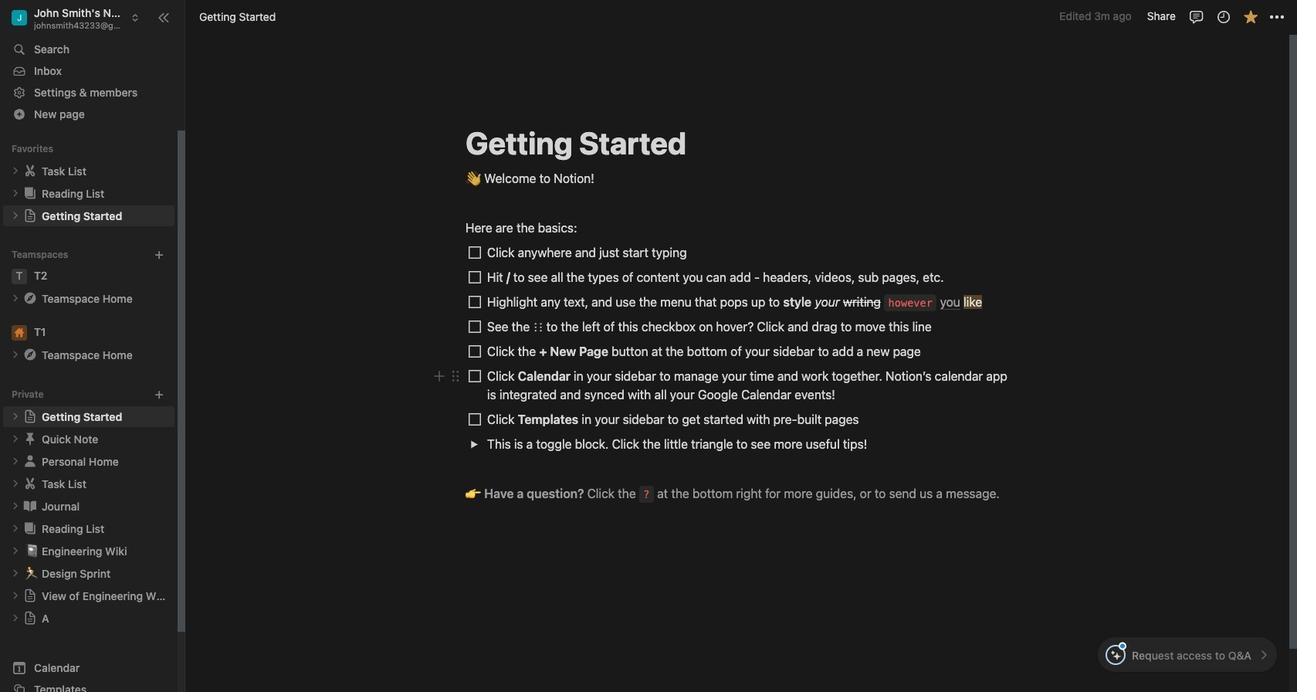 Task type: locate. For each thing, give the bounding box(es) containing it.
drag image
[[450, 371, 461, 382]]

👋 image
[[466, 168, 481, 188]]

new teamspace image
[[154, 249, 165, 260]]

favorited image
[[1243, 9, 1259, 24]]

3 open image from the top
[[11, 350, 20, 359]]

5 open image from the top
[[11, 457, 20, 466]]

6 open image from the top
[[11, 546, 20, 556]]

👉 image
[[466, 483, 481, 503]]

🏃 image
[[25, 564, 39, 582]]

open image
[[11, 166, 20, 176], [11, 211, 20, 220], [11, 350, 20, 359], [11, 434, 20, 444], [11, 457, 20, 466], [11, 546, 20, 556], [11, 614, 20, 623]]

change page icon image
[[22, 163, 38, 179], [22, 186, 38, 201], [23, 209, 37, 223], [22, 291, 38, 306], [22, 347, 38, 363], [23, 410, 37, 424], [22, 431, 38, 447], [22, 454, 38, 469], [22, 476, 38, 492], [22, 499, 38, 514], [22, 521, 38, 536], [23, 589, 37, 603], [23, 611, 37, 625]]

open image
[[11, 189, 20, 198], [11, 294, 20, 303], [11, 412, 20, 421], [470, 440, 479, 448], [11, 479, 20, 488], [11, 502, 20, 511], [11, 524, 20, 533], [11, 569, 20, 578], [11, 591, 20, 601]]

close sidebar image
[[158, 11, 170, 24]]

4 open image from the top
[[11, 434, 20, 444]]



Task type: describe. For each thing, give the bounding box(es) containing it.
7 open image from the top
[[11, 614, 20, 623]]

2 open image from the top
[[11, 211, 20, 220]]

click to add below. option-click to add a block above image
[[433, 367, 446, 386]]

📓 image
[[25, 542, 39, 560]]

1 open image from the top
[[11, 166, 20, 176]]

add a page image
[[154, 389, 165, 400]]

comments image
[[1189, 9, 1205, 24]]

updates image
[[1216, 9, 1232, 24]]

t image
[[12, 269, 27, 284]]



Task type: vqa. For each thing, say whether or not it's contained in the screenshot.
7th Open icon from the top of the page
no



